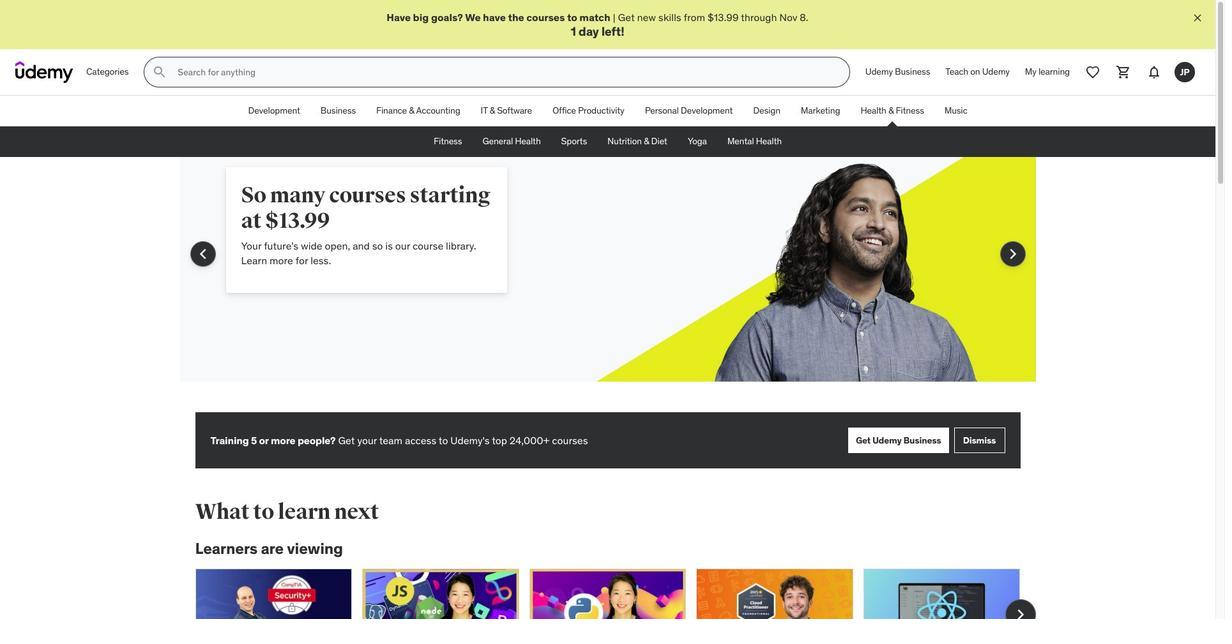 Task type: vqa. For each thing, say whether or not it's contained in the screenshot.
Udemy Business "link"
yes



Task type: describe. For each thing, give the bounding box(es) containing it.
nutrition
[[608, 136, 642, 147]]

health & fitness link
[[851, 96, 935, 127]]

general health
[[483, 136, 541, 147]]

previous image
[[193, 244, 213, 265]]

udemy image
[[15, 61, 73, 83]]

productivity
[[578, 105, 625, 117]]

library.
[[446, 240, 476, 253]]

fitness inside 'health & fitness' link
[[896, 105, 924, 117]]

courses inside "so many courses starting at $13.99 your future's wide open, and so is our course library. learn more for less."
[[329, 182, 406, 209]]

yoga link
[[678, 127, 717, 157]]

fitness inside fitness link
[[434, 136, 462, 147]]

on
[[971, 66, 980, 78]]

software
[[497, 105, 532, 117]]

office productivity
[[553, 105, 625, 117]]

learn
[[241, 254, 267, 267]]

my learning
[[1025, 66, 1070, 78]]

through
[[741, 11, 777, 24]]

personal development link
[[635, 96, 743, 127]]

1 vertical spatial carousel element
[[195, 569, 1036, 620]]

learners
[[195, 539, 258, 559]]

what
[[195, 499, 249, 526]]

general health link
[[472, 127, 551, 157]]

& for software
[[490, 105, 495, 117]]

from
[[684, 11, 705, 24]]

mental health
[[728, 136, 782, 147]]

people?
[[298, 434, 336, 447]]

design
[[753, 105, 781, 117]]

team
[[379, 434, 403, 447]]

close image
[[1192, 12, 1204, 24]]

1
[[571, 24, 576, 39]]

fitness link
[[424, 127, 472, 157]]

udemy's
[[451, 434, 490, 447]]

many
[[270, 182, 325, 209]]

$13.99 inside have big goals? we have the courses to match | get new skills from $13.99 through nov 8. 1 day left!
[[708, 11, 739, 24]]

get udemy business
[[856, 435, 941, 446]]

mental
[[728, 136, 754, 147]]

or
[[259, 434, 269, 447]]

personal
[[645, 105, 679, 117]]

teach on udemy
[[946, 66, 1010, 78]]

courses inside have big goals? we have the courses to match | get new skills from $13.99 through nov 8. 1 day left!
[[527, 11, 565, 24]]

development link
[[238, 96, 310, 127]]

new
[[637, 11, 656, 24]]

our
[[395, 240, 410, 253]]

have big goals? we have the courses to match | get new skills from $13.99 through nov 8. 1 day left!
[[387, 11, 809, 39]]

training 5 or more people? get your team access to udemy's top 24,000+ courses
[[211, 434, 588, 447]]

1 vertical spatial to
[[439, 434, 448, 447]]

your
[[241, 240, 262, 253]]

it & software
[[481, 105, 532, 117]]

is
[[385, 240, 393, 253]]

jp link
[[1170, 57, 1201, 88]]

my learning link
[[1018, 57, 1078, 88]]

& for diet
[[644, 136, 649, 147]]

design link
[[743, 96, 791, 127]]

your
[[357, 434, 377, 447]]

office
[[553, 105, 576, 117]]

to inside have big goals? we have the courses to match | get new skills from $13.99 through nov 8. 1 day left!
[[567, 11, 577, 24]]

8.
[[800, 11, 809, 24]]

goals?
[[431, 11, 463, 24]]

top
[[492, 434, 507, 447]]

1 vertical spatial more
[[271, 434, 296, 447]]

skills
[[659, 11, 682, 24]]

are
[[261, 539, 284, 559]]

& for fitness
[[889, 105, 894, 117]]

match
[[580, 11, 611, 24]]

health for mental health
[[756, 136, 782, 147]]

categories button
[[79, 57, 136, 88]]

training
[[211, 434, 249, 447]]

finance
[[376, 105, 407, 117]]

categories
[[86, 66, 129, 78]]

next image
[[1011, 605, 1031, 620]]

submit search image
[[152, 65, 168, 80]]

mental health link
[[717, 127, 792, 157]]

diet
[[651, 136, 667, 147]]

24,000+
[[510, 434, 550, 447]]

|
[[613, 11, 616, 24]]

udemy business link
[[858, 57, 938, 88]]

nov
[[780, 11, 798, 24]]

general
[[483, 136, 513, 147]]

sports
[[561, 136, 587, 147]]

office productivity link
[[542, 96, 635, 127]]

learners are viewing
[[195, 539, 343, 559]]



Task type: locate. For each thing, give the bounding box(es) containing it.
1 vertical spatial business
[[321, 105, 356, 117]]

starting
[[410, 182, 491, 209]]

it & software link
[[471, 96, 542, 127]]

access
[[405, 434, 437, 447]]

2 development from the left
[[681, 105, 733, 117]]

music link
[[935, 96, 978, 127]]

& down udemy business link
[[889, 105, 894, 117]]

1 horizontal spatial get
[[618, 11, 635, 24]]

so
[[372, 240, 383, 253]]

yoga
[[688, 136, 707, 147]]

what to learn next
[[195, 499, 379, 526]]

health down udemy business link
[[861, 105, 887, 117]]

at
[[241, 208, 261, 235]]

business left dismiss
[[904, 435, 941, 446]]

more inside "so many courses starting at $13.99 your future's wide open, and so is our course library. learn more for less."
[[270, 254, 293, 267]]

next
[[334, 499, 379, 526]]

0 vertical spatial business
[[895, 66, 931, 78]]

for
[[296, 254, 308, 267]]

fitness down accounting
[[434, 136, 462, 147]]

1 horizontal spatial development
[[681, 105, 733, 117]]

development
[[248, 105, 300, 117], [681, 105, 733, 117]]

finance & accounting
[[376, 105, 460, 117]]

teach on udemy link
[[938, 57, 1018, 88]]

and
[[353, 240, 370, 253]]

1 vertical spatial courses
[[329, 182, 406, 209]]

learning
[[1039, 66, 1070, 78]]

course
[[413, 240, 444, 253]]

& right "it"
[[490, 105, 495, 117]]

personal development
[[645, 105, 733, 117]]

teach
[[946, 66, 969, 78]]

0 horizontal spatial fitness
[[434, 136, 462, 147]]

courses up and
[[329, 182, 406, 209]]

wishlist image
[[1086, 65, 1101, 80]]

0 vertical spatial to
[[567, 11, 577, 24]]

music
[[945, 105, 968, 117]]

day
[[579, 24, 599, 39]]

open,
[[325, 240, 350, 253]]

nutrition & diet link
[[597, 127, 678, 157]]

to
[[567, 11, 577, 24], [439, 434, 448, 447], [253, 499, 274, 526]]

get udemy business link
[[848, 428, 949, 454]]

0 vertical spatial courses
[[527, 11, 565, 24]]

next image
[[1003, 244, 1023, 265]]

0 vertical spatial carousel element
[[180, 127, 1036, 413]]

dismiss
[[963, 435, 996, 446]]

$13.99 inside "so many courses starting at $13.99 your future's wide open, and so is our course library. learn more for less."
[[265, 208, 330, 235]]

notifications image
[[1147, 65, 1162, 80]]

1 horizontal spatial $13.99
[[708, 11, 739, 24]]

0 horizontal spatial development
[[248, 105, 300, 117]]

courses right 24,000+
[[552, 434, 588, 447]]

& right "finance"
[[409, 105, 414, 117]]

get
[[618, 11, 635, 24], [338, 434, 355, 447], [856, 435, 871, 446]]

get inside have big goals? we have the courses to match | get new skills from $13.99 through nov 8. 1 day left!
[[618, 11, 635, 24]]

0 horizontal spatial get
[[338, 434, 355, 447]]

finance & accounting link
[[366, 96, 471, 127]]

jp
[[1180, 66, 1190, 78]]

udemy business
[[866, 66, 931, 78]]

& left diet
[[644, 136, 649, 147]]

so many courses starting at $13.99 your future's wide open, and so is our course library. learn more for less.
[[241, 182, 491, 267]]

2 vertical spatial business
[[904, 435, 941, 446]]

so
[[241, 182, 266, 209]]

5
[[251, 434, 257, 447]]

left!
[[602, 24, 625, 39]]

the
[[508, 11, 524, 24]]

2 horizontal spatial get
[[856, 435, 871, 446]]

0 horizontal spatial to
[[253, 499, 274, 526]]

dismiss button
[[954, 428, 1005, 454]]

2 horizontal spatial health
[[861, 105, 887, 117]]

marketing
[[801, 105, 840, 117]]

1 horizontal spatial to
[[439, 434, 448, 447]]

$13.99 up 'wide'
[[265, 208, 330, 235]]

business link
[[310, 96, 366, 127]]

learn
[[278, 499, 331, 526]]

nutrition & diet
[[608, 136, 667, 147]]

courses
[[527, 11, 565, 24], [329, 182, 406, 209], [552, 434, 588, 447]]

fitness down udemy business link
[[896, 105, 924, 117]]

0 horizontal spatial $13.99
[[265, 208, 330, 235]]

business up 'health & fitness'
[[895, 66, 931, 78]]

health right general
[[515, 136, 541, 147]]

1 horizontal spatial fitness
[[896, 105, 924, 117]]

$13.99 right from
[[708, 11, 739, 24]]

to up 1
[[567, 11, 577, 24]]

business left "finance"
[[321, 105, 356, 117]]

2 vertical spatial to
[[253, 499, 274, 526]]

business
[[895, 66, 931, 78], [321, 105, 356, 117], [904, 435, 941, 446]]

big
[[413, 11, 429, 24]]

2 vertical spatial courses
[[552, 434, 588, 447]]

carousel element containing so many courses starting at $13.99
[[180, 127, 1036, 413]]

2 horizontal spatial to
[[567, 11, 577, 24]]

more
[[270, 254, 293, 267], [271, 434, 296, 447]]

Search for anything text field
[[175, 61, 834, 83]]

0 vertical spatial $13.99
[[708, 11, 739, 24]]

health for general health
[[515, 136, 541, 147]]

more right 'or'
[[271, 434, 296, 447]]

future's
[[264, 240, 298, 253]]

to right access
[[439, 434, 448, 447]]

my
[[1025, 66, 1037, 78]]

business inside "link"
[[321, 105, 356, 117]]

we
[[465, 11, 481, 24]]

have
[[483, 11, 506, 24]]

have
[[387, 11, 411, 24]]

less.
[[311, 254, 331, 267]]

it
[[481, 105, 488, 117]]

carousel element
[[180, 127, 1036, 413], [195, 569, 1036, 620]]

& for accounting
[[409, 105, 414, 117]]

viewing
[[287, 539, 343, 559]]

1 vertical spatial $13.99
[[265, 208, 330, 235]]

0 horizontal spatial health
[[515, 136, 541, 147]]

0 vertical spatial more
[[270, 254, 293, 267]]

1 horizontal spatial health
[[756, 136, 782, 147]]

0 vertical spatial fitness
[[896, 105, 924, 117]]

1 development from the left
[[248, 105, 300, 117]]

health & fitness
[[861, 105, 924, 117]]

sports link
[[551, 127, 597, 157]]

1 vertical spatial fitness
[[434, 136, 462, 147]]

to up the learners are viewing
[[253, 499, 274, 526]]

health right mental
[[756, 136, 782, 147]]

wide
[[301, 240, 322, 253]]

&
[[409, 105, 414, 117], [490, 105, 495, 117], [889, 105, 894, 117], [644, 136, 649, 147]]

shopping cart with 0 items image
[[1116, 65, 1132, 80]]

more down future's
[[270, 254, 293, 267]]

marketing link
[[791, 96, 851, 127]]

courses right the
[[527, 11, 565, 24]]



